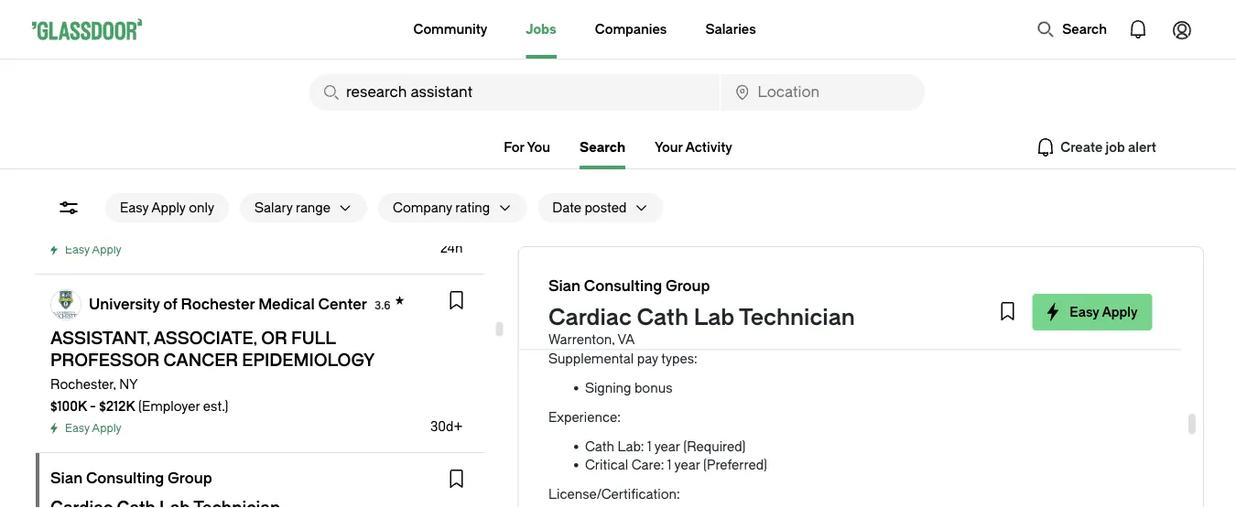 Task type: describe. For each thing, give the bounding box(es) containing it.
est.)
[[203, 399, 228, 414]]

easy apply only button
[[105, 193, 229, 223]]

shift
[[640, 322, 666, 337]]

company rating
[[393, 200, 490, 215]]

Search location field
[[721, 74, 925, 111]]

30d+
[[430, 419, 463, 434]]

signing
[[585, 381, 631, 396]]

critical
[[585, 458, 628, 473]]

of
[[163, 296, 177, 313]]

supplemental pay types:
[[548, 351, 697, 366]]

pay
[[637, 351, 658, 366]]

1 vertical spatial 1
[[667, 458, 671, 473]]

jobs
[[526, 22, 557, 37]]

signing bonus
[[585, 381, 672, 396]]

university of rochester medical center
[[89, 296, 367, 313]]

your activity
[[655, 140, 733, 155]]

Search keyword field
[[310, 74, 720, 111]]

cath inside cath lab: 1 year (required) critical care: 1 year (preferred)
[[585, 439, 614, 454]]

cardiac cath lab technician warrenton, va
[[548, 305, 855, 347]]

university
[[89, 296, 160, 313]]

friday
[[652, 285, 689, 300]]

technician
[[739, 305, 855, 331]]

rochester,
[[50, 377, 116, 392]]

group inside "link"
[[665, 278, 710, 295]]

2 vertical spatial easy apply
[[65, 422, 122, 435]]

your
[[655, 140, 683, 155]]

cath lab: 1 year (required) critical care: 1 year (preferred)
[[585, 439, 767, 473]]

ny
[[119, 377, 138, 392]]

none field search keyword
[[310, 74, 720, 111]]

none field search location
[[721, 74, 925, 111]]

rochester
[[181, 296, 255, 313]]

community
[[414, 22, 488, 37]]

companies
[[595, 22, 667, 37]]

rotating
[[585, 322, 637, 337]]

call
[[606, 304, 627, 319]]

posted
[[585, 200, 627, 215]]

rating
[[456, 200, 490, 215]]

rochester, ny $100k - $212k (employer est.)
[[50, 377, 228, 414]]

monday
[[585, 285, 633, 300]]

bonus
[[634, 381, 672, 396]]

for you link
[[504, 140, 551, 155]]

cardiac
[[548, 305, 631, 331]]

(employer
[[138, 399, 200, 414]]

medical
[[258, 296, 315, 313]]

center
[[318, 296, 367, 313]]

1 vertical spatial year
[[674, 458, 700, 473]]

salaries link
[[706, 0, 756, 59]]

salary range
[[255, 200, 331, 215]]

warrenton,
[[548, 332, 615, 347]]



Task type: vqa. For each thing, say whether or not it's contained in the screenshot.
Care:
yes



Task type: locate. For each thing, give the bounding box(es) containing it.
cath inside cardiac cath lab technician warrenton, va
[[637, 305, 688, 331]]

1 horizontal spatial search
[[1063, 22, 1107, 37]]

date posted
[[553, 200, 627, 215]]

1 horizontal spatial 1
[[667, 458, 671, 473]]

1 horizontal spatial none field
[[721, 74, 925, 111]]

jobs link
[[526, 0, 557, 59]]

1 vertical spatial consulting
[[86, 470, 164, 487]]

0 horizontal spatial 1
[[647, 439, 651, 454]]

1
[[647, 439, 651, 454], [667, 458, 671, 473]]

sian consulting group inside "link"
[[548, 278, 710, 295]]

consulting inside sian consulting group "link"
[[584, 278, 662, 295]]

range
[[296, 200, 331, 215]]

1 none field from the left
[[310, 74, 720, 111]]

salary range button
[[240, 193, 331, 223]]

0 vertical spatial consulting
[[584, 278, 662, 295]]

sian consulting group
[[548, 278, 710, 295], [50, 470, 212, 487]]

lab
[[694, 305, 734, 331]]

year down (required)
[[674, 458, 700, 473]]

0 horizontal spatial consulting
[[86, 470, 164, 487]]

sian consulting group link
[[548, 276, 717, 298]]

3.6
[[375, 299, 391, 312]]

search
[[1063, 22, 1107, 37], [580, 140, 626, 155]]

your activity link
[[655, 140, 733, 155]]

0 vertical spatial easy apply
[[65, 244, 122, 256]]

easy apply only
[[120, 200, 214, 215]]

search button
[[1028, 11, 1117, 48]]

on
[[585, 304, 603, 319]]

$100k
[[50, 399, 87, 414]]

group
[[665, 278, 710, 295], [168, 470, 212, 487]]

1 up care:
[[647, 439, 651, 454]]

year
[[654, 439, 680, 454], [674, 458, 700, 473]]

easy apply
[[65, 244, 122, 256], [1070, 305, 1138, 320], [65, 422, 122, 435]]

license/certification:
[[548, 487, 680, 502]]

apply
[[151, 200, 186, 215], [92, 244, 122, 256], [1102, 305, 1138, 320], [92, 422, 122, 435]]

consulting
[[584, 278, 662, 295], [86, 470, 164, 487]]

va
[[617, 332, 635, 347]]

date posted button
[[538, 193, 627, 223]]

easy apply button
[[1032, 294, 1152, 331]]

group down (employer
[[168, 470, 212, 487]]

care:
[[631, 458, 664, 473]]

cath
[[637, 305, 688, 331], [585, 439, 614, 454]]

sian down $100k
[[50, 470, 83, 487]]

for you
[[504, 140, 551, 155]]

1 vertical spatial sian
[[50, 470, 83, 487]]

(preferred)
[[703, 458, 767, 473]]

24h
[[440, 240, 463, 256]]

1 right care:
[[667, 458, 671, 473]]

search inside button
[[1063, 22, 1107, 37]]

1 horizontal spatial cath
[[637, 305, 688, 331]]

cath up 'critical'
[[585, 439, 614, 454]]

1 horizontal spatial sian
[[548, 278, 580, 295]]

for
[[504, 140, 525, 155]]

0 vertical spatial cath
[[637, 305, 688, 331]]

0 horizontal spatial sian consulting group
[[50, 470, 212, 487]]

sian inside "link"
[[548, 278, 580, 295]]

consulting down $212k
[[86, 470, 164, 487]]

1 horizontal spatial consulting
[[584, 278, 662, 295]]

monday to friday on call rotating shift
[[585, 285, 689, 337]]

sian consulting group up call
[[548, 278, 710, 295]]

group up "lab"
[[665, 278, 710, 295]]

only
[[189, 200, 214, 215]]

open filter menu image
[[58, 197, 80, 219]]

types:
[[661, 351, 697, 366]]

0 horizontal spatial sian
[[50, 470, 83, 487]]

-
[[90, 399, 96, 414]]

0 horizontal spatial cath
[[585, 439, 614, 454]]

0 vertical spatial year
[[654, 439, 680, 454]]

salary
[[255, 200, 293, 215]]

1 horizontal spatial sian consulting group
[[548, 278, 710, 295]]

cath down the friday
[[637, 305, 688, 331]]

1 vertical spatial sian consulting group
[[50, 470, 212, 487]]

to
[[637, 285, 649, 300]]

supplemental
[[548, 351, 634, 366]]

you
[[527, 140, 551, 155]]

consulting up call
[[584, 278, 662, 295]]

university of rochester medical center logo image
[[51, 290, 81, 320]]

1 vertical spatial search
[[580, 140, 626, 155]]

None field
[[310, 74, 720, 111], [721, 74, 925, 111]]

0 vertical spatial sian
[[548, 278, 580, 295]]

0 vertical spatial 1
[[647, 439, 651, 454]]

0 vertical spatial sian consulting group
[[548, 278, 710, 295]]

0 horizontal spatial group
[[168, 470, 212, 487]]

2 none field from the left
[[721, 74, 925, 111]]

1 horizontal spatial group
[[665, 278, 710, 295]]

0 vertical spatial group
[[665, 278, 710, 295]]

easy
[[120, 200, 149, 215], [65, 244, 90, 256], [1070, 305, 1099, 320], [65, 422, 90, 435]]

0 horizontal spatial search
[[580, 140, 626, 155]]

sian consulting group down $212k
[[50, 470, 212, 487]]

community link
[[414, 0, 488, 59]]

companies link
[[595, 0, 667, 59]]

0 horizontal spatial none field
[[310, 74, 720, 111]]

salaries
[[706, 22, 756, 37]]

year up care:
[[654, 439, 680, 454]]

1 vertical spatial group
[[168, 470, 212, 487]]

sian up cardiac
[[548, 278, 580, 295]]

activity
[[686, 140, 733, 155]]

1 vertical spatial cath
[[585, 439, 614, 454]]

company rating button
[[378, 193, 490, 223]]

easy apply inside easy apply button
[[1070, 305, 1138, 320]]

company
[[393, 200, 452, 215]]

(required)
[[683, 439, 746, 454]]

date
[[553, 200, 582, 215]]

0 vertical spatial search
[[1063, 22, 1107, 37]]

sian
[[548, 278, 580, 295], [50, 470, 83, 487]]

experience:
[[548, 410, 621, 425]]

search link
[[580, 140, 626, 169]]

1 vertical spatial easy apply
[[1070, 305, 1138, 320]]

$212k
[[99, 399, 135, 414]]

lab:
[[617, 439, 644, 454]]



